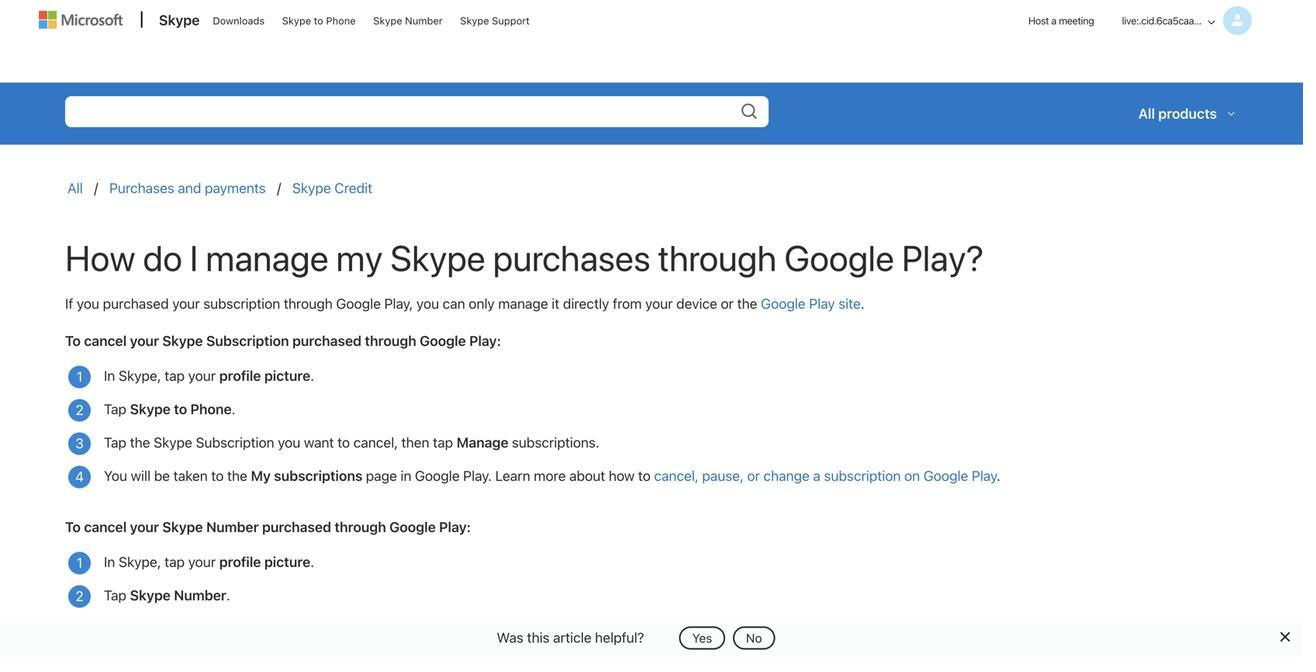 Task type: describe. For each thing, give the bounding box(es) containing it.
it
[[552, 295, 560, 312]]

no button
[[733, 627, 776, 650]]

0 horizontal spatial cancel,
[[354, 434, 398, 451]]

only
[[469, 295, 495, 312]]

yes
[[693, 631, 712, 646]]

store
[[716, 620, 751, 637]]

skype credit link
[[292, 180, 373, 196]]

credit
[[335, 180, 373, 196]]

host
[[1029, 15, 1049, 26]]

0 vertical spatial subscription
[[206, 332, 289, 349]]

1 vertical spatial on
[[616, 620, 632, 637]]

0 vertical spatial or
[[721, 295, 734, 312]]

number inside skype number link
[[405, 15, 443, 26]]

profile for tap skype to phone .
[[219, 367, 261, 384]]

then
[[402, 434, 430, 451]]

purchased for subscription
[[292, 332, 362, 349]]

downloads
[[213, 15, 265, 26]]

yes button
[[679, 627, 726, 650]]

to inside skype to phone link
[[314, 15, 323, 26]]

skype support
[[460, 15, 530, 26]]

purchases and payments link
[[109, 180, 266, 196]]

1 horizontal spatial manage
[[498, 295, 548, 312]]

article
[[553, 629, 592, 646]]

in for tap skype number .
[[104, 554, 115, 570]]

profile for tap skype number .
[[219, 554, 261, 570]]

skype credit
[[292, 180, 373, 196]]

google play site link
[[761, 295, 861, 312]]

purchases
[[493, 237, 651, 279]]

tap for tap skype to phone .
[[104, 401, 126, 417]]

0 vertical spatial the
[[737, 295, 758, 312]]

skype support link
[[453, 1, 537, 38]]

want
[[304, 434, 334, 451]]

in for tap skype to phone .
[[104, 367, 115, 384]]

tap the skype subscription you want to cancel, then tap manage subscriptions.
[[104, 434, 600, 451]]

will
[[131, 467, 151, 484]]

site
[[839, 295, 861, 312]]

and
[[178, 180, 201, 196]]

taken
[[173, 467, 208, 484]]

all
[[68, 180, 86, 196]]

page
[[366, 467, 397, 484]]

to cancel your skype subscription purchased through google play:
[[65, 332, 501, 349]]

subscriptions.
[[512, 434, 600, 451]]

tap for .
[[165, 554, 185, 570]]

helpful?
[[595, 629, 644, 646]]

meeting
[[1059, 15, 1094, 26]]

directly
[[563, 295, 609, 312]]

0 horizontal spatial subscription
[[203, 295, 280, 312]]

1 vertical spatial tap
[[433, 434, 453, 451]]

downloads link
[[206, 1, 272, 38]]

how
[[65, 237, 135, 279]]

my
[[251, 467, 271, 484]]

play: for to cancel your skype subscription purchased through google play:
[[470, 332, 501, 349]]

picture for tap skype to phone .
[[264, 367, 311, 384]]

play.
[[463, 467, 492, 484]]

was
[[497, 629, 524, 646]]

how do i manage my skype purchases through google play?
[[65, 237, 984, 279]]

change
[[764, 467, 810, 484]]

through down page
[[335, 519, 386, 535]]

0 horizontal spatial manage
[[206, 237, 329, 279]]

skype to phone link
[[275, 1, 363, 38]]

skype inside skype number link
[[373, 15, 402, 26]]

about
[[570, 467, 605, 484]]

device
[[677, 295, 718, 312]]

tap for tap the skype subscription you want to cancel, then tap manage subscriptions.
[[104, 434, 126, 451]]

i
[[190, 237, 198, 279]]

subscriptions
[[274, 467, 363, 484]]

this
[[527, 629, 550, 646]]

all link
[[68, 180, 86, 196]]

2 horizontal spatial you
[[417, 295, 439, 312]]

play: for to cancel your skype number purchased through google play:
[[439, 519, 471, 535]]

play?
[[902, 237, 984, 279]]

0 horizontal spatial play
[[685, 620, 713, 637]]

manage your skype number on google play store .
[[429, 620, 755, 637]]

skype link
[[151, 1, 204, 43]]

1 horizontal spatial the
[[227, 467, 247, 484]]

0 horizontal spatial you
[[77, 295, 99, 312]]

if you purchased your subscription through google play, you can only manage it directly from your device or the google play site .
[[65, 295, 865, 312]]

through down play,
[[365, 332, 417, 349]]



Task type: locate. For each thing, give the bounding box(es) containing it.
manage
[[457, 434, 509, 451], [429, 620, 481, 637]]

0 vertical spatial to
[[65, 332, 81, 349]]

None text field
[[65, 96, 769, 127]]

to for to cancel your skype subscription purchased through google play:
[[65, 332, 81, 349]]

manage right i
[[206, 237, 329, 279]]

was this article helpful?
[[497, 629, 644, 646]]

2 to from the top
[[65, 519, 81, 535]]

payments
[[205, 180, 266, 196]]

a
[[1052, 15, 1057, 26], [813, 467, 821, 484]]

2 horizontal spatial play
[[972, 467, 997, 484]]

1 vertical spatial phone
[[190, 401, 232, 417]]

skype number
[[373, 15, 443, 26]]

1 picture from the top
[[264, 367, 311, 384]]

my
[[336, 237, 383, 279]]

manage left was
[[429, 620, 481, 637]]

tap skype to phone .
[[104, 401, 235, 417]]

host a meeting link
[[1016, 1, 1107, 41]]

0 horizontal spatial on
[[616, 620, 632, 637]]

from
[[613, 295, 642, 312]]

pause,
[[702, 467, 744, 484]]

phone
[[326, 15, 356, 26], [190, 401, 232, 417]]

no
[[746, 631, 762, 646]]

play
[[809, 295, 835, 312], [972, 467, 997, 484], [685, 620, 713, 637]]

1 vertical spatial cancel,
[[654, 467, 699, 484]]

1 vertical spatial in skype, tap your profile picture .
[[104, 554, 314, 570]]

the right device
[[737, 295, 758, 312]]

0 vertical spatial picture
[[264, 367, 311, 384]]

cancel, up page
[[354, 434, 398, 451]]

0 vertical spatial on
[[905, 467, 920, 484]]

0 vertical spatial subscription
[[203, 295, 280, 312]]

2 skype, from the top
[[119, 554, 161, 570]]

play: down only in the top left of the page
[[470, 332, 501, 349]]

2 vertical spatial tap
[[104, 587, 126, 604]]

0 vertical spatial phone
[[326, 15, 356, 26]]

0 vertical spatial tap
[[165, 367, 185, 384]]

skype, up tap skype to phone .
[[119, 367, 161, 384]]

microsoft image
[[39, 11, 123, 29]]

skype, up tap skype number .
[[119, 554, 161, 570]]

1 vertical spatial tap
[[104, 434, 126, 451]]

live:.cid.6ca5caa... link
[[1115, 1, 1260, 44]]

the up will
[[130, 434, 150, 451]]

0 horizontal spatial or
[[721, 295, 734, 312]]

you left can at the top left of page
[[417, 295, 439, 312]]

or right device
[[721, 295, 734, 312]]

1 vertical spatial manage
[[498, 295, 548, 312]]

1 horizontal spatial or
[[747, 467, 760, 484]]

0 vertical spatial a
[[1052, 15, 1057, 26]]

manage left it
[[498, 295, 548, 312]]

be
[[154, 467, 170, 484]]

picture for tap skype number .
[[264, 554, 311, 570]]

1 horizontal spatial you
[[278, 434, 301, 451]]

phone left skype number
[[326, 15, 356, 26]]

picture down to cancel your skype number purchased through google play:
[[264, 554, 311, 570]]

1 vertical spatial profile
[[219, 554, 261, 570]]

3 tap from the top
[[104, 587, 126, 604]]

2 in skype, tap your profile picture . from the top
[[104, 554, 314, 570]]

1 vertical spatial picture
[[264, 554, 311, 570]]

1 vertical spatial cancel
[[84, 519, 127, 535]]

subscription up to cancel your skype subscription purchased through google play:
[[203, 295, 280, 312]]

0 vertical spatial tap
[[104, 401, 126, 417]]

2 picture from the top
[[264, 554, 311, 570]]

subscription
[[206, 332, 289, 349], [196, 434, 274, 451]]

1 in skype, tap your profile picture . from the top
[[104, 367, 314, 384]]

0 vertical spatial cancel,
[[354, 434, 398, 451]]

subscription right change
[[824, 467, 901, 484]]

do
[[143, 237, 182, 279]]

avatar image
[[1224, 6, 1252, 35]]

in
[[104, 367, 115, 384], [104, 554, 115, 570]]

a right change
[[813, 467, 821, 484]]

manage
[[206, 237, 329, 279], [498, 295, 548, 312]]

through up to cancel your skype subscription purchased through google play:
[[284, 295, 333, 312]]

dismiss the survey image
[[1279, 631, 1291, 643]]

support
[[492, 15, 530, 26]]

1 vertical spatial play:
[[439, 519, 471, 535]]

1 vertical spatial purchased
[[292, 332, 362, 349]]

0 horizontal spatial a
[[813, 467, 821, 484]]

2 vertical spatial tap
[[165, 554, 185, 570]]

1 vertical spatial subscription
[[196, 434, 274, 451]]

0 horizontal spatial phone
[[190, 401, 232, 417]]

2 cancel from the top
[[84, 519, 127, 535]]

0 vertical spatial in skype, tap your profile picture .
[[104, 367, 314, 384]]

phone up taken
[[190, 401, 232, 417]]

2 horizontal spatial the
[[737, 295, 758, 312]]

tap right then
[[433, 434, 453, 451]]

you left want
[[278, 434, 301, 451]]

in
[[401, 467, 412, 484]]

in skype, tap your profile picture . for .
[[104, 554, 314, 570]]

in skype, tap your profile picture . up tap skype number .
[[104, 554, 314, 570]]

1 vertical spatial manage
[[429, 620, 481, 637]]

cancel,
[[354, 434, 398, 451], [654, 467, 699, 484]]

in skype, tap your profile picture . up tap skype to phone .
[[104, 367, 314, 384]]

purchased
[[103, 295, 169, 312], [292, 332, 362, 349], [262, 519, 331, 535]]

to for to cancel your skype number purchased through google play:
[[65, 519, 81, 535]]

skype to phone
[[282, 15, 356, 26]]

1 vertical spatial play
[[972, 467, 997, 484]]

cancel for to cancel your skype subscription purchased through google play:
[[84, 332, 127, 349]]

0 horizontal spatial the
[[130, 434, 150, 451]]

to cancel your skype number purchased through google play:
[[65, 519, 471, 535]]

in up tap skype to phone .
[[104, 367, 115, 384]]

purchased for number
[[262, 519, 331, 535]]

cancel, left pause,
[[654, 467, 699, 484]]

1 vertical spatial a
[[813, 467, 821, 484]]

play,
[[384, 295, 413, 312]]

0 vertical spatial profile
[[219, 367, 261, 384]]

2 vertical spatial purchased
[[262, 519, 331, 535]]

1 horizontal spatial phone
[[326, 15, 356, 26]]

cancel for to cancel your skype number purchased through google play:
[[84, 519, 127, 535]]

manage up play.
[[457, 434, 509, 451]]

picture down to cancel your skype subscription purchased through google play:
[[264, 367, 311, 384]]

you will be taken to the my subscriptions page in google play. learn more about how to cancel, pause, or change a subscription on google play .
[[104, 467, 1001, 484]]

0 vertical spatial manage
[[206, 237, 329, 279]]

1 in from the top
[[104, 367, 115, 384]]

2 tap from the top
[[104, 434, 126, 451]]

on
[[905, 467, 920, 484], [616, 620, 632, 637]]

tap up tap skype number .
[[165, 554, 185, 570]]

how
[[609, 467, 635, 484]]

skype, for skype number
[[119, 554, 161, 570]]

the left my
[[227, 467, 247, 484]]

1 horizontal spatial cancel,
[[654, 467, 699, 484]]

in skype, tap your profile picture . for phone
[[104, 367, 314, 384]]

learn
[[496, 467, 531, 484]]

tap
[[104, 401, 126, 417], [104, 434, 126, 451], [104, 587, 126, 604]]

live:.cid.6ca5caa...
[[1122, 15, 1202, 26]]

in up tap skype number .
[[104, 554, 115, 570]]

can
[[443, 295, 465, 312]]

1 cancel from the top
[[84, 332, 127, 349]]

tap for tap skype number .
[[104, 587, 126, 604]]

1 vertical spatial in
[[104, 554, 115, 570]]

0 vertical spatial in
[[104, 367, 115, 384]]

cancel, pause, or change a subscription on google play link
[[654, 467, 997, 484]]

host a meeting
[[1029, 15, 1094, 26]]

tap
[[165, 367, 185, 384], [433, 434, 453, 451], [165, 554, 185, 570]]

number
[[405, 15, 443, 26], [206, 519, 259, 535], [174, 587, 226, 604], [560, 620, 613, 637]]

more
[[534, 467, 566, 484]]

tap up tap skype to phone .
[[165, 367, 185, 384]]

play: down play.
[[439, 519, 471, 535]]

2 vertical spatial the
[[227, 467, 247, 484]]

to
[[65, 332, 81, 349], [65, 519, 81, 535]]

0 vertical spatial play:
[[470, 332, 501, 349]]

through up device
[[658, 237, 777, 279]]

1 skype, from the top
[[119, 367, 161, 384]]

1 vertical spatial or
[[747, 467, 760, 484]]

google
[[785, 237, 895, 279], [336, 295, 381, 312], [761, 295, 806, 312], [420, 332, 466, 349], [415, 467, 460, 484], [924, 467, 969, 484], [390, 519, 436, 535], [636, 620, 682, 637]]

1 tap from the top
[[104, 401, 126, 417]]

a right host
[[1052, 15, 1057, 26]]

your
[[172, 295, 200, 312], [646, 295, 673, 312], [130, 332, 159, 349], [188, 367, 216, 384], [130, 519, 159, 535], [188, 554, 216, 570], [484, 620, 513, 637]]

profile
[[219, 367, 261, 384], [219, 554, 261, 570]]

menu bar
[[32, 1, 1272, 82]]

tap for phone
[[165, 367, 185, 384]]

skype
[[159, 12, 200, 28], [282, 15, 311, 26], [373, 15, 402, 26], [460, 15, 489, 26], [292, 180, 331, 196], [390, 237, 486, 279], [162, 332, 203, 349], [130, 401, 171, 417], [154, 434, 192, 451], [162, 519, 203, 535], [130, 587, 171, 604], [516, 620, 557, 637]]

skype,
[[119, 367, 161, 384], [119, 554, 161, 570]]

subscription
[[203, 295, 280, 312], [824, 467, 901, 484]]

you
[[77, 295, 99, 312], [417, 295, 439, 312], [278, 434, 301, 451]]

1 horizontal spatial subscription
[[824, 467, 901, 484]]

if
[[65, 295, 73, 312]]

profile down to cancel your skype number purchased through google play:
[[219, 554, 261, 570]]

1 vertical spatial subscription
[[824, 467, 901, 484]]

picture
[[264, 367, 311, 384], [264, 554, 311, 570]]

1 vertical spatial to
[[65, 519, 81, 535]]

skype inside skype to phone link
[[282, 15, 311, 26]]

in skype, tap your profile picture .
[[104, 367, 314, 384], [104, 554, 314, 570]]

skype number link
[[366, 1, 450, 38]]

the
[[737, 295, 758, 312], [130, 434, 150, 451], [227, 467, 247, 484]]

play:
[[470, 332, 501, 349], [439, 519, 471, 535]]

you right if
[[77, 295, 99, 312]]

menu bar containing host a meeting
[[32, 1, 1272, 82]]

or
[[721, 295, 734, 312], [747, 467, 760, 484]]

1 horizontal spatial on
[[905, 467, 920, 484]]

.
[[861, 295, 865, 312], [311, 367, 314, 384], [232, 401, 235, 417], [997, 467, 1001, 484], [311, 554, 314, 570], [226, 587, 230, 604], [751, 620, 755, 637]]

tap skype number .
[[104, 587, 230, 604]]

cancel
[[84, 332, 127, 349], [84, 519, 127, 535]]

1 profile from the top
[[219, 367, 261, 384]]

0 vertical spatial play
[[809, 295, 835, 312]]

1 horizontal spatial a
[[1052, 15, 1057, 26]]

1 vertical spatial skype,
[[119, 554, 161, 570]]

2 profile from the top
[[219, 554, 261, 570]]

through
[[658, 237, 777, 279], [284, 295, 333, 312], [365, 332, 417, 349], [335, 519, 386, 535]]

0 vertical spatial manage
[[457, 434, 509, 451]]

1 to from the top
[[65, 332, 81, 349]]

profile down to cancel your skype subscription purchased through google play:
[[219, 367, 261, 384]]

purchases
[[109, 180, 174, 196]]

0 vertical spatial purchased
[[103, 295, 169, 312]]

purchases and payments
[[109, 180, 266, 196]]

you
[[104, 467, 127, 484]]

0 vertical spatial cancel
[[84, 332, 127, 349]]

skype, for skype to phone
[[119, 367, 161, 384]]

2 in from the top
[[104, 554, 115, 570]]

1 horizontal spatial play
[[809, 295, 835, 312]]

or right pause,
[[747, 467, 760, 484]]

2 vertical spatial play
[[685, 620, 713, 637]]

1 vertical spatial the
[[130, 434, 150, 451]]

0 vertical spatial skype,
[[119, 367, 161, 384]]



Task type: vqa. For each thing, say whether or not it's contained in the screenshot.
the bottom 'How do I make a call in Skype?'
no



